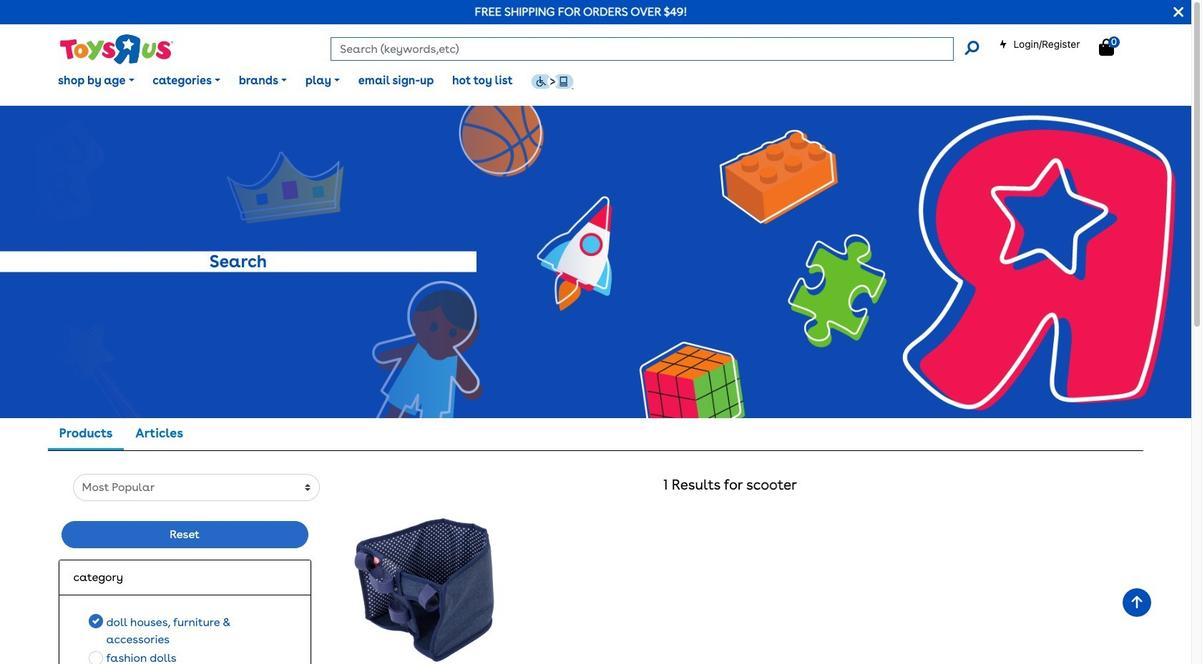 Task type: locate. For each thing, give the bounding box(es) containing it.
category element
[[73, 570, 296, 587]]

main content
[[0, 106, 1192, 665]]

None search field
[[331, 37, 979, 61]]

shopping bag image
[[1099, 39, 1114, 56]]

tab list
[[48, 419, 195, 451]]

menu bar
[[49, 56, 1192, 106]]

gotz bike seat blue clouds - for dolls up to 20 in image
[[353, 519, 496, 663]]



Task type: vqa. For each thing, say whether or not it's contained in the screenshot.
disney junior minnie mouse sing and dance butterfly ballerina lights and sounds plush,  sings "just like a butterfly image
no



Task type: describe. For each thing, give the bounding box(es) containing it.
close button image
[[1174, 4, 1184, 20]]

Enter Keyword or Item No. search field
[[331, 37, 954, 61]]

toys r us image
[[58, 33, 173, 66]]

this icon serves as a link to download the essential accessibility assistive technology app for individuals with physical disabilities. it is featured as part of our commitment to diversity and inclusion. image
[[531, 74, 574, 89]]



